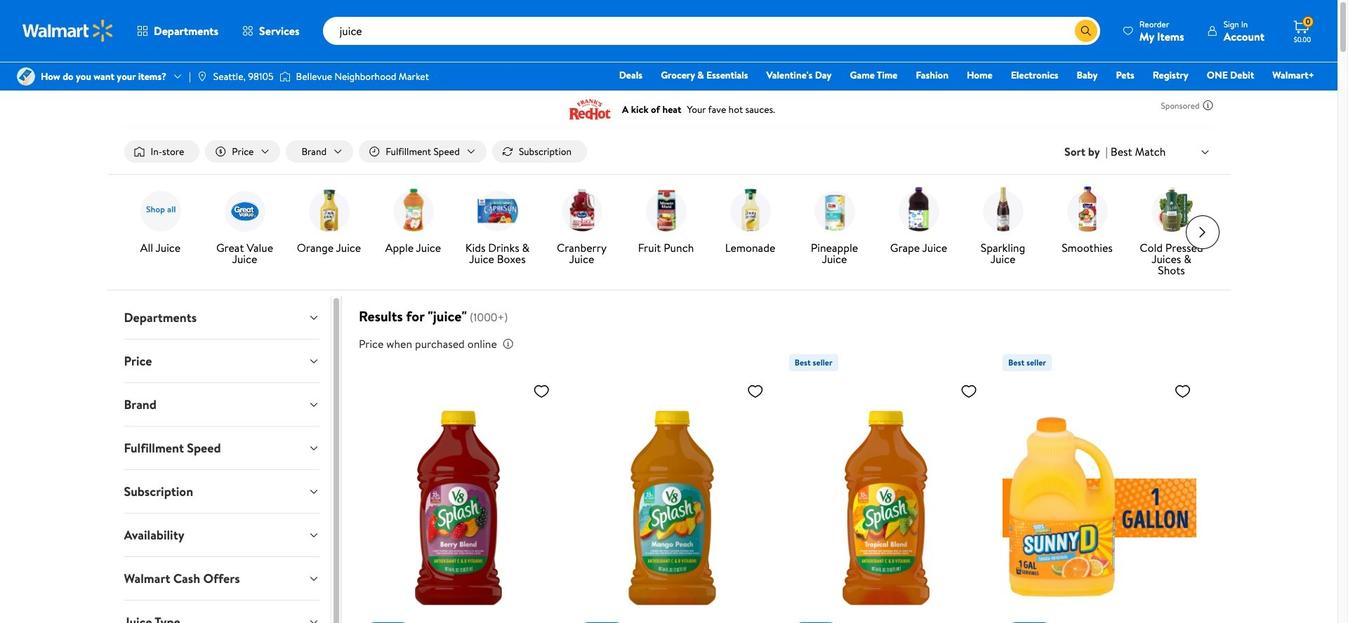 Task type: vqa. For each thing, say whether or not it's contained in the screenshot.
the Privacy choices icon
no



Task type: locate. For each thing, give the bounding box(es) containing it.
 image
[[197, 71, 208, 82]]

great value juice image
[[219, 186, 270, 237]]

ad disclaimer and feedback image
[[1203, 100, 1214, 111]]

0 horizontal spatial  image
[[17, 67, 35, 86]]

v8 splash berry blend flavored juice beverage, 64 fl oz bottle image
[[362, 377, 556, 624]]

next slide for chipmodulewithimages list image
[[1186, 216, 1220, 249]]

smoothies image
[[1062, 186, 1113, 237]]

legal information image
[[503, 339, 514, 350]]

kids drinks & juice boxes image
[[472, 186, 523, 237]]

sort by best match image
[[1200, 147, 1211, 158]]

2 tab from the top
[[113, 340, 331, 383]]

walmart image
[[22, 20, 114, 42]]

 image
[[17, 67, 35, 86], [279, 70, 290, 84]]

sign in to add to favorites list, v8 splash berry blend flavored juice beverage, 64 fl oz bottle image
[[533, 383, 550, 400]]

1 tab from the top
[[113, 296, 331, 339]]

tab
[[113, 296, 331, 339], [113, 340, 331, 383], [113, 384, 331, 426], [113, 427, 331, 470], [113, 471, 331, 513], [113, 514, 331, 557], [113, 558, 331, 601], [113, 601, 331, 624]]

search icon image
[[1081, 25, 1092, 37]]

sign in to add to favorites list, v8 splash mango peach flavored juice beverage, 64 fl oz bottle image
[[747, 383, 764, 400]]

v8 splash mango peach flavored juice beverage, 64 fl oz bottle image
[[575, 377, 770, 624]]

Search search field
[[323, 17, 1100, 45]]

sunnyd tangy original orange juice drink, 1 gallon bottle image
[[1003, 377, 1197, 624]]



Task type: describe. For each thing, give the bounding box(es) containing it.
sort and filter section element
[[107, 129, 1231, 174]]

fruit punch image
[[641, 186, 691, 237]]

Walmart Site-Wide search field
[[323, 17, 1100, 45]]

8 tab from the top
[[113, 601, 331, 624]]

shop all juice image
[[135, 186, 186, 237]]

v8 splash tropical fruit blend juice beverage, 64 fl oz bottle image
[[789, 377, 983, 624]]

orange juice image
[[304, 186, 354, 237]]

apple juice image
[[388, 186, 439, 237]]

cranberry juice image
[[557, 186, 607, 237]]

pineapple juice image
[[809, 186, 860, 237]]

6 tab from the top
[[113, 514, 331, 557]]

sign in to add to favorites list, v8 splash tropical fruit blend juice beverage, 64 fl oz bottle image
[[961, 383, 978, 400]]

lemonade image
[[725, 186, 776, 237]]

grape juice image
[[894, 186, 944, 237]]

5 tab from the top
[[113, 471, 331, 513]]

cold pressed juices image
[[1147, 186, 1197, 237]]

3 tab from the top
[[113, 384, 331, 426]]

clear search field text image
[[1058, 25, 1070, 36]]

1 horizontal spatial  image
[[279, 70, 290, 84]]

sparkling juice image
[[978, 186, 1029, 237]]

sign in to add to favorites list, sunnyd tangy original orange juice drink, 1 gallon bottle image
[[1175, 383, 1192, 400]]

4 tab from the top
[[113, 427, 331, 470]]

7 tab from the top
[[113, 558, 331, 601]]



